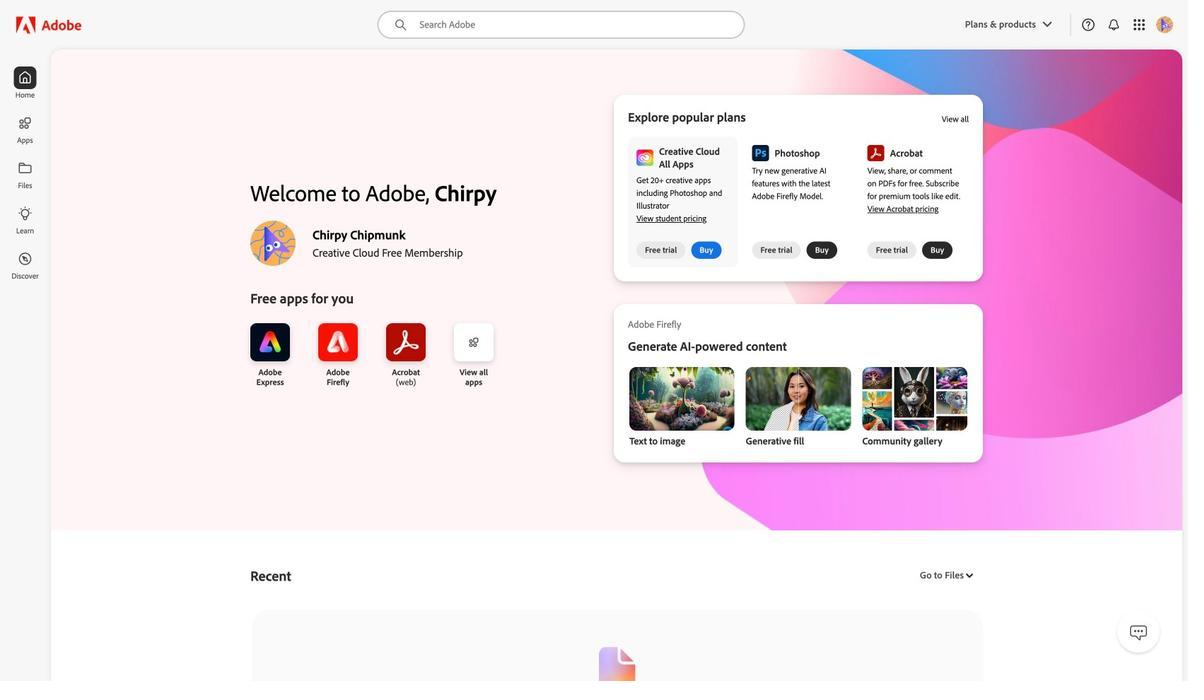 Task type: locate. For each thing, give the bounding box(es) containing it.
community gallery image
[[863, 367, 968, 431]]

0 vertical spatial acrobat image
[[868, 145, 885, 161]]

adobe firefly image
[[318, 323, 358, 362]]

0 horizontal spatial acrobat image
[[386, 323, 426, 362]]

apps to try element
[[614, 95, 984, 282]]

adobe express image
[[250, 323, 290, 362]]

1 horizontal spatial acrobat image
[[868, 145, 885, 161]]

acrobat image
[[868, 145, 885, 161], [386, 323, 426, 362]]

Search Adobe search field
[[377, 11, 745, 39]]

acrobat image inside the apps to try element
[[868, 145, 885, 161]]

creative cloud all apps image
[[637, 150, 654, 166]]



Task type: vqa. For each thing, say whether or not it's contained in the screenshot.
Generative fill 'image'
yes



Task type: describe. For each thing, give the bounding box(es) containing it.
go to files image
[[964, 572, 974, 578]]

view more image
[[468, 337, 480, 348]]

text to image image
[[630, 367, 735, 431]]

photoshop image
[[752, 145, 769, 161]]

1 vertical spatial acrobat image
[[386, 323, 426, 362]]

generative fill image
[[746, 367, 851, 431]]



